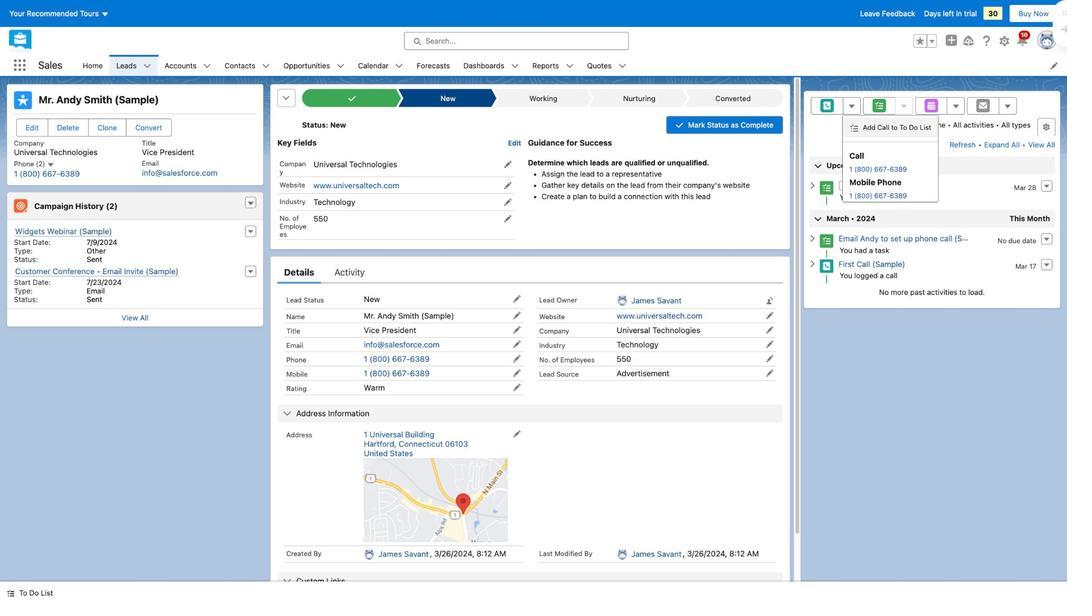 Task type: describe. For each thing, give the bounding box(es) containing it.
4 list item from the left
[[277, 55, 351, 76]]

edit email image
[[513, 341, 521, 348]]

5 list item from the left
[[351, 55, 410, 76]]

edit lead status image
[[513, 295, 521, 303]]

lead image
[[14, 91, 32, 109]]

edit industry image
[[766, 341, 774, 348]]

3 list item from the left
[[218, 55, 277, 76]]

edit phone image
[[513, 355, 521, 363]]

1 list item from the left
[[110, 55, 158, 76]]

edit lead source image
[[766, 369, 774, 377]]

6 list item from the left
[[457, 55, 526, 76]]

text default image inside campaign history element
[[247, 200, 255, 207]]

task image
[[820, 181, 834, 194]]

tabs tab list
[[277, 261, 783, 284]]

edit no. of employees image
[[766, 355, 774, 363]]

task image
[[820, 234, 834, 248]]

edit address image
[[513, 430, 521, 438]]

path options list box
[[302, 89, 783, 107]]



Task type: locate. For each thing, give the bounding box(es) containing it.
group
[[914, 34, 937, 48]]

8 list item from the left
[[581, 55, 633, 76]]

status
[[809, 288, 1056, 296]]

text default image
[[203, 62, 211, 70], [262, 62, 270, 70], [511, 62, 519, 70], [47, 161, 55, 169], [809, 182, 817, 190], [247, 200, 255, 207], [809, 235, 817, 243], [283, 577, 292, 586]]

7 list item from the left
[[526, 55, 581, 76]]

campaign history element
[[7, 192, 264, 327]]

logged call image
[[820, 259, 834, 273]]

edit rating image
[[513, 384, 521, 392]]

edit title image
[[513, 326, 521, 334]]

edit website image
[[766, 312, 774, 320]]

text default image
[[143, 62, 151, 70], [337, 62, 345, 70], [396, 62, 403, 70], [566, 62, 574, 70], [619, 62, 626, 70], [850, 124, 859, 133], [809, 260, 817, 268], [283, 409, 292, 418], [7, 589, 15, 597]]

edit mobile image
[[513, 369, 521, 377]]

list item
[[110, 55, 158, 76], [158, 55, 218, 76], [218, 55, 277, 76], [277, 55, 351, 76], [351, 55, 410, 76], [457, 55, 526, 76], [526, 55, 581, 76], [581, 55, 633, 76]]

menu
[[843, 118, 938, 200]]

edit company image
[[766, 326, 774, 334]]

list
[[76, 55, 1067, 76]]

edit name image
[[513, 312, 521, 320]]

2 list item from the left
[[158, 55, 218, 76]]



Task type: vqa. For each thing, say whether or not it's contained in the screenshot.
'Account Name' element
no



